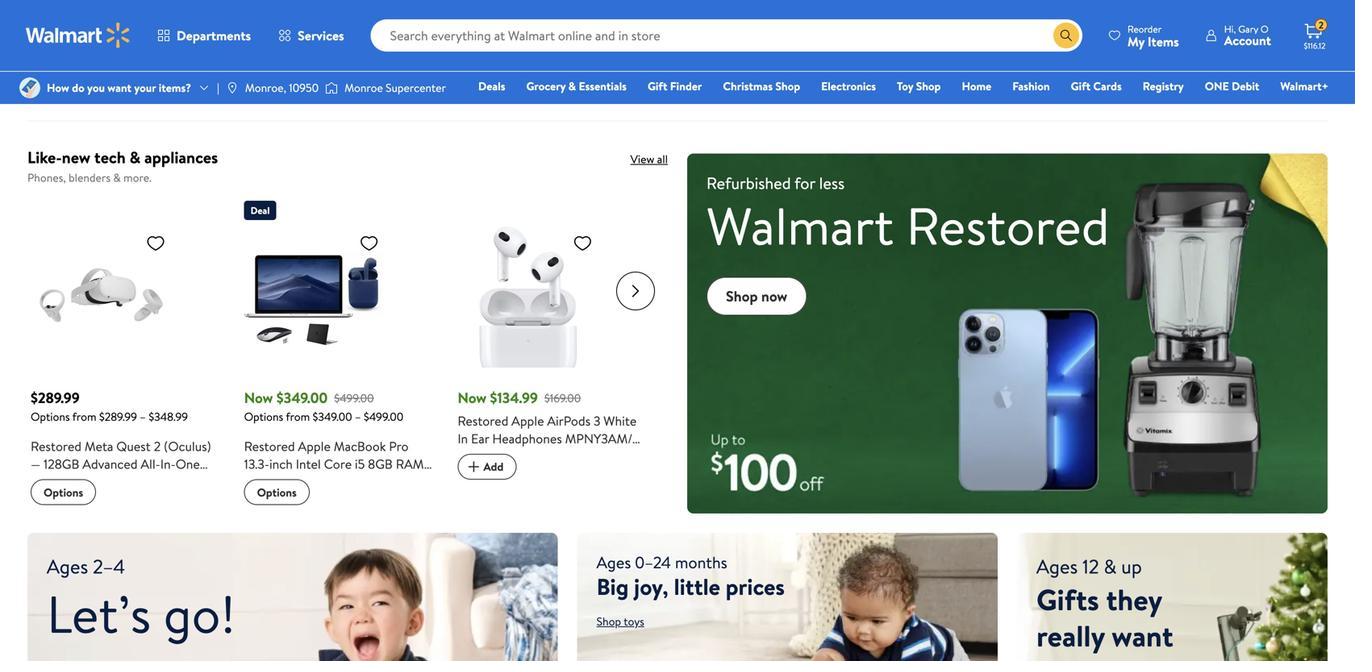 Task type: locate. For each thing, give the bounding box(es) containing it.
$289.99 up —
[[31, 388, 80, 408]]

with
[[633, 2, 657, 20], [1267, 20, 1291, 38]]

options link down inch
[[244, 480, 310, 505]]

|
[[217, 80, 219, 96]]

ssd inside restored apple macbook pro 13.3-inch intel core i5 8gb ram 128gb ssd mac os bundle: black case, wireless mouse, bluetooth/wireless airbuds by certified 2 day express (refurbished)
[[283, 473, 306, 491]]

product group containing playstation 5 disc console slim - marvel's spider-man 2 bundle
[[247, 0, 441, 101]]

1 now from the left
[[244, 388, 273, 408]]

add
[[56, 31, 77, 47], [273, 31, 293, 47], [1140, 31, 1160, 47], [483, 459, 504, 475]]

$289.99 options from $289.99 – $348.99
[[31, 388, 188, 425]]

search icon image
[[1060, 29, 1073, 42]]

 image right |
[[226, 81, 239, 94]]

1 horizontal spatial apple
[[512, 412, 544, 430]]

0 horizontal spatial want
[[107, 80, 131, 96]]

0 horizontal spatial with
[[633, 2, 657, 20]]

(grade
[[140, 38, 178, 55]]

os
[[336, 473, 354, 491]]

0 horizontal spatial apple
[[298, 438, 331, 455]]

options down powered at the left
[[477, 31, 517, 47]]

ssd for 16gb
[[97, 20, 120, 38]]

walmart+
[[1280, 78, 1329, 94]]

with inside lamborghini urus 12v electric powered ride on car for kids, with remote control, foot pedal, mp3 player and led headlights
[[633, 2, 657, 20]]

2 horizontal spatial &
[[568, 78, 576, 94]]

add button for marvel's
[[247, 26, 306, 52]]

–
[[140, 409, 146, 425], [355, 409, 361, 425]]

1 vertical spatial and
[[502, 38, 522, 55]]

want for do
[[107, 80, 131, 96]]

deal
[[251, 204, 270, 217]]

advanced
[[83, 455, 138, 473]]

how
[[47, 80, 69, 96]]

add to cart image for massager,
[[1121, 29, 1140, 49]]

gift left finder
[[648, 78, 667, 94]]

0 vertical spatial want
[[107, 80, 131, 96]]

2 vertical spatial &
[[113, 170, 121, 186]]

1 vertical spatial apple
[[298, 438, 331, 455]]

1 vertical spatial want
[[1112, 616, 1173, 656]]

0 vertical spatial (refurbished)
[[458, 448, 534, 465]]

shop left now
[[726, 286, 758, 307]]

1 horizontal spatial intel
[[296, 455, 321, 473]]

want right "you"
[[107, 80, 131, 96]]

add to cart image
[[37, 29, 56, 49], [1121, 29, 1140, 49], [464, 457, 483, 477]]

toy shop
[[897, 78, 941, 94]]

1 horizontal spatial in
[[681, 45, 691, 63]]

phones,
[[27, 170, 66, 186]]

in left the 18k
[[681, 45, 691, 63]]

shiatsu
[[1169, 20, 1209, 38]]

$349.00 up macbook
[[313, 409, 352, 425]]

1 horizontal spatial –
[[355, 409, 361, 425]]

black
[[402, 473, 432, 491]]

ssd right 11"
[[97, 20, 120, 38]]

and inside marnur neck and shoulder massager, 3d deep tissue kneading shiatsu massager with heat
[[1205, 0, 1225, 2]]

blenders
[[69, 170, 111, 186]]

in inside now $134.99 $169.00 restored apple airpods 3 white in ear headphones mpny3am/a (refurbished)
[[458, 430, 468, 448]]

$349.00
[[277, 388, 328, 408], [313, 409, 352, 425]]

options down advanced on the left
[[44, 485, 83, 500]]

shop right toy
[[916, 78, 941, 94]]

now inside now $134.99 $169.00 restored apple airpods 3 white in ear headphones mpny3am/a (refurbished)
[[458, 388, 487, 408]]

intel for inch
[[296, 455, 321, 473]]

ssd left mac
[[283, 473, 306, 491]]

& up more.
[[130, 146, 140, 169]]

0 horizontal spatial in
[[458, 430, 468, 448]]

finder
[[670, 78, 702, 94]]

$499.00 up pro at left bottom
[[364, 409, 404, 425]]

george
[[898, 0, 940, 2]]

now for $349.00
[[244, 388, 273, 408]]

$289.99 up quest
[[99, 409, 137, 425]]

one debit
[[1205, 78, 1259, 94]]

add for add to cart "image" corresponding to massager,
[[1140, 31, 1160, 47]]

day
[[308, 526, 329, 544]]

marvel's
[[247, 2, 293, 20]]

want right the really
[[1112, 616, 1173, 656]]

playstation 5 disc console slim - marvel's spider-man 2 bundle
[[247, 0, 431, 20]]

from inside the $289.99 options from $289.99 – $348.99
[[72, 409, 96, 425]]

128gb
[[44, 455, 79, 473], [244, 473, 280, 491]]

now up ear
[[458, 388, 487, 408]]

restored
[[906, 190, 1110, 261], [458, 412, 508, 430], [31, 438, 81, 455], [244, 438, 295, 455]]

ssd inside asus chromebook c202sa-ys02, 1.60 ghz intel celeron, 4gb ddr3 ram, 16gb ssd hard drive, chrome, 11" screen (grade b used)
[[97, 20, 120, 38]]

grocery & essentials link
[[519, 77, 634, 95]]

0 horizontal spatial $289.99
[[31, 388, 80, 408]]

with inside marnur neck and shoulder massager, 3d deep tissue kneading shiatsu massager with heat
[[1267, 20, 1291, 38]]

product group containing $289.99
[[31, 194, 222, 509]]

0 horizontal spatial 128gb
[[44, 455, 79, 473]]

1 vertical spatial &
[[130, 146, 140, 169]]

slim
[[399, 0, 423, 2]]

with right gary
[[1267, 20, 1291, 38]]

0 horizontal spatial –
[[140, 409, 146, 425]]

man
[[336, 2, 360, 20]]

$349.00 up inch
[[277, 388, 328, 408]]

items
[[1148, 33, 1179, 50]]

128gb up bluetooth/wireless
[[244, 473, 280, 491]]

& right grocery
[[568, 78, 576, 94]]

0 horizontal spatial intel
[[83, 2, 108, 20]]

1 vertical spatial $499.00
[[364, 409, 404, 425]]

product group containing marnur neck and shoulder massager, 3d deep tissue kneading shiatsu massager with heat
[[1114, 0, 1308, 101]]

0 vertical spatial and
[[1205, 0, 1225, 2]]

in left ear
[[458, 430, 468, 448]]

(refurbished) inside now $134.99 $169.00 restored apple airpods 3 white in ear headphones mpny3am/a (refurbished)
[[458, 448, 534, 465]]

1 from from the left
[[72, 409, 96, 425]]

ys02,
[[192, 0, 224, 2]]

– up macbook
[[355, 409, 361, 425]]

(refurbished) inside restored meta quest 2 (oculus) — 128gb advanced all-in-one virtual reality headset (refurbished)
[[31, 491, 107, 509]]

0 horizontal spatial and
[[502, 38, 522, 55]]

0 vertical spatial apple
[[512, 412, 544, 430]]

now $134.99 $169.00 restored apple airpods 3 white in ear headphones mpny3am/a (refurbished)
[[458, 388, 641, 465]]

options up —
[[31, 409, 70, 425]]

(refurbished) down $134.99
[[458, 448, 534, 465]]

options inside now $349.00 $499.00 options from $349.00 – $499.00
[[244, 409, 283, 425]]

apple up mac
[[298, 438, 331, 455]]

options down inch
[[257, 485, 297, 500]]

with right kids,
[[633, 2, 657, 20]]

long
[[978, 0, 1006, 2]]

1 – from the left
[[140, 409, 146, 425]]

2 horizontal spatial  image
[[325, 80, 338, 96]]

bluetooth/wireless
[[244, 509, 351, 526]]

electronics
[[821, 78, 876, 94]]

 image right 10950
[[325, 80, 338, 96]]

now for $134.99
[[458, 388, 487, 408]]

options up 13.3-
[[244, 409, 283, 425]]

0 horizontal spatial (refurbished)
[[31, 491, 107, 509]]

car
[[562, 2, 581, 20]]

0 vertical spatial $289.99
[[31, 388, 80, 408]]

gold
[[747, 45, 774, 63]]

now up 13.3-
[[244, 388, 273, 408]]

 image for how do you want your items?
[[19, 77, 40, 98]]

restored inside restored apple macbook pro 13.3-inch intel core i5 8gb ram 128gb ssd mac os bundle: black case, wireless mouse, bluetooth/wireless airbuds by certified 2 day express (refurbished)
[[244, 438, 295, 455]]

intel right ghz
[[83, 2, 108, 20]]

product group containing now $134.99
[[458, 194, 649, 505]]

1 horizontal spatial ssd
[[283, 473, 306, 491]]

1 horizontal spatial gift
[[1071, 78, 1091, 94]]

128gb inside restored apple macbook pro 13.3-inch intel core i5 8gb ram 128gb ssd mac os bundle: black case, wireless mouse, bluetooth/wireless airbuds by certified 2 day express (refurbished)
[[244, 473, 280, 491]]

chrome,
[[31, 38, 79, 55]]

remote
[[464, 20, 508, 38]]

1 horizontal spatial now
[[458, 388, 487, 408]]

1 vertical spatial in
[[458, 430, 468, 448]]

go!
[[163, 578, 236, 650]]

1 horizontal spatial and
[[1205, 0, 1225, 2]]

sizes
[[980, 2, 1007, 20]]

view all link
[[631, 151, 668, 167]]

supercenter
[[386, 80, 446, 96]]

Search search field
[[371, 19, 1082, 52]]

chromebook
[[65, 0, 138, 2]]

1 vertical spatial (refurbished)
[[31, 491, 107, 509]]

 image left how
[[19, 77, 40, 98]]

and left 'led'
[[502, 38, 522, 55]]

add for 1.60's add to cart "image"
[[56, 31, 77, 47]]

airpods
[[547, 412, 591, 430]]

1 horizontal spatial with
[[1267, 20, 1291, 38]]

from up meta
[[72, 409, 96, 425]]

0 horizontal spatial ssd
[[97, 20, 120, 38]]

ssd for 128gb
[[283, 473, 306, 491]]

gift left cards
[[1071, 78, 1091, 94]]

deals
[[478, 78, 505, 94]]

2 right man
[[363, 2, 370, 20]]

1 vertical spatial intel
[[296, 455, 321, 473]]

0 horizontal spatial gift
[[648, 78, 667, 94]]

intel
[[83, 2, 108, 20], [296, 455, 321, 473]]

for
[[584, 2, 601, 20]]

intel right inch
[[296, 455, 321, 473]]

$348.99
[[149, 409, 188, 425]]

do
[[72, 80, 84, 96]]

express
[[332, 526, 375, 544]]

in inside the minimalist 0.5 carat emerald cut moissanite solitaire stud earrings in 18k rose gold plating over silver
[[681, 45, 691, 63]]

christmas shop link
[[716, 77, 808, 95]]

2 vertical spatial (refurbished)
[[244, 544, 320, 562]]

 image
[[19, 77, 40, 98], [325, 80, 338, 96], [226, 81, 239, 94]]

intel inside restored apple macbook pro 13.3-inch intel core i5 8gb ram 128gb ssd mac os bundle: black case, wireless mouse, bluetooth/wireless airbuds by certified 2 day express (refurbished)
[[296, 455, 321, 473]]

1 horizontal spatial want
[[1112, 616, 1173, 656]]

1 vertical spatial ssd
[[283, 473, 306, 491]]

prices
[[726, 571, 785, 603]]

asus chromebook c202sa-ys02, 1.60 ghz intel celeron, 4gb ddr3 ram, 16gb ssd hard drive, chrome, 11" screen (grade b used)
[[31, 0, 225, 73]]

mpny3am/a
[[565, 430, 641, 448]]

bundle:
[[357, 473, 399, 491]]

foot
[[561, 20, 587, 38]]

2 left day
[[298, 526, 304, 544]]

0 horizontal spatial from
[[72, 409, 96, 425]]

want inside gifts they really want
[[1112, 616, 1173, 656]]

options down "moissanite"
[[694, 57, 733, 72]]

128gb right —
[[44, 455, 79, 473]]

– left "$348.99"
[[140, 409, 146, 425]]

playstation
[[247, 0, 310, 2]]

from up inch
[[286, 409, 310, 425]]

1 horizontal spatial  image
[[226, 81, 239, 94]]

macbook
[[334, 438, 386, 455]]

1 horizontal spatial $289.99
[[99, 409, 137, 425]]

0 vertical spatial intel
[[83, 2, 108, 20]]

2xl
[[1021, 2, 1042, 20]]

1 horizontal spatial from
[[286, 409, 310, 425]]

shop left toys on the left bottom of the page
[[597, 614, 621, 630]]

used)
[[31, 55, 63, 73]]

0 horizontal spatial now
[[244, 388, 273, 408]]

mac
[[310, 473, 333, 491]]

now inside now $349.00 $499.00 options from $349.00 – $499.00
[[244, 388, 273, 408]]

from inside now $349.00 $499.00 options from $349.00 – $499.00
[[286, 409, 310, 425]]

2 gift from the left
[[1071, 78, 1091, 94]]

2 – from the left
[[355, 409, 361, 425]]

sleeve
[[1009, 0, 1045, 2]]

2 inside playstation 5 disc console slim - marvel's spider-man 2 bundle
[[363, 2, 370, 20]]

0 horizontal spatial  image
[[19, 77, 40, 98]]

(refurbished) inside restored apple macbook pro 13.3-inch intel core i5 8gb ram 128gb ssd mac os bundle: black case, wireless mouse, bluetooth/wireless airbuds by certified 2 day express (refurbished)
[[244, 544, 320, 562]]

0 vertical spatial $349.00
[[277, 388, 328, 408]]

2 now from the left
[[458, 388, 487, 408]]

0 vertical spatial ssd
[[97, 20, 120, 38]]

neck
[[1173, 0, 1202, 2]]

5
[[313, 0, 320, 2]]

2 right quest
[[154, 438, 161, 455]]

(refurbished) down bluetooth/wireless
[[244, 544, 320, 562]]

2 horizontal spatial (refurbished)
[[458, 448, 534, 465]]

& left more.
[[113, 170, 121, 186]]

intel inside asus chromebook c202sa-ys02, 1.60 ghz intel celeron, 4gb ddr3 ram, 16gb ssd hard drive, chrome, 11" screen (grade b used)
[[83, 2, 108, 20]]

intel for ghz
[[83, 2, 108, 20]]

home
[[962, 78, 992, 94]]

2 horizontal spatial add to cart image
[[1121, 29, 1140, 49]]

product group
[[31, 0, 225, 101], [247, 0, 441, 101], [464, 0, 658, 101], [681, 0, 875, 101], [898, 0, 1092, 101], [1114, 0, 1308, 101], [31, 194, 222, 509], [244, 194, 435, 562], [458, 194, 649, 505]]

and right neck
[[1205, 0, 1225, 2]]

1 gift from the left
[[648, 78, 667, 94]]

options link down —
[[31, 480, 96, 505]]

marnur
[[1114, 0, 1170, 2]]

shop
[[775, 78, 800, 94], [916, 78, 941, 94], [726, 286, 758, 307], [597, 614, 621, 630]]

toys
[[624, 614, 644, 630]]

0 vertical spatial in
[[681, 45, 691, 63]]

128gb inside restored meta quest 2 (oculus) — 128gb advanced all-in-one virtual reality headset (refurbished)
[[44, 455, 79, 473]]

shop down plating
[[775, 78, 800, 94]]

pedal,
[[590, 20, 624, 38]]

0 horizontal spatial add to cart image
[[37, 29, 56, 49]]

1 horizontal spatial 128gb
[[244, 473, 280, 491]]

ram,
[[31, 20, 62, 38]]

apple down $134.99
[[512, 412, 544, 430]]

apple inside restored apple macbook pro 13.3-inch intel core i5 8gb ram 128gb ssd mac os bundle: black case, wireless mouse, bluetooth/wireless airbuds by certified 2 day express (refurbished)
[[298, 438, 331, 455]]

restored apple airpods 3 white in ear headphones mpny3am/a (refurbished) image
[[458, 227, 599, 368]]

stud
[[792, 27, 817, 45]]

restored apple macbook pro 13.3-inch intel core i5 8gb ram 128gb ssd mac os bundle: black case, wireless mouse, bluetooth/wireless airbuds by certified 2 day express (refurbished)
[[244, 438, 432, 562]]

add button
[[31, 26, 90, 52], [247, 26, 306, 52], [1114, 26, 1173, 52], [458, 454, 517, 480]]

product group containing george men's long sleeve flannel shirts, 2-pack, sizes s-2xl
[[898, 0, 1092, 101]]

from
[[72, 409, 96, 425], [286, 409, 310, 425]]

reorder
[[1128, 22, 1162, 36]]

options link down "moissanite"
[[681, 52, 746, 77]]

massager
[[1212, 20, 1264, 38]]

1 horizontal spatial (refurbished)
[[244, 544, 320, 562]]

2 from from the left
[[286, 409, 310, 425]]

massager,
[[1114, 2, 1169, 20]]

$499.00 up macbook
[[334, 390, 374, 406]]

led
[[525, 38, 548, 55]]

$289.99
[[31, 388, 80, 408], [99, 409, 137, 425]]

debit
[[1232, 78, 1259, 94]]

like-new tech & appliances phones, blenders & more.
[[27, 146, 218, 186]]

(refurbished) down —
[[31, 491, 107, 509]]



Task type: vqa. For each thing, say whether or not it's contained in the screenshot.
Product group containing Lamborghini Urus 12V Electric Powered Ride on Car for Kids, with Remote Control, Foot Pedal, MP3 Player and LED Headlights
yes



Task type: describe. For each thing, give the bounding box(es) containing it.
gift finder
[[648, 78, 702, 94]]

0 horizontal spatial &
[[113, 170, 121, 186]]

and inside lamborghini urus 12v electric powered ride on car for kids, with remote control, foot pedal, mp3 player and led headlights
[[502, 38, 522, 55]]

options for options link underneath inch
[[257, 485, 297, 500]]

rose
[[717, 45, 744, 63]]

departments button
[[144, 16, 265, 55]]

quest
[[116, 438, 151, 455]]

restored meta quest 2 (oculus) — 128gb advanced all-in-one virtual reality headset (refurbished)
[[31, 438, 211, 509]]

restored inside restored meta quest 2 (oculus) — 128gb advanced all-in-one virtual reality headset (refurbished)
[[31, 438, 81, 455]]

airbuds
[[354, 509, 397, 526]]

restored inside now $134.99 $169.00 restored apple airpods 3 white in ear headphones mpny3am/a (refurbished)
[[458, 412, 508, 430]]

let's go!
[[47, 578, 236, 650]]

restored meta quest 2 (oculus) — 128gb advanced all-in-one virtual reality headset (refurbished) image
[[31, 227, 172, 368]]

meta
[[85, 438, 113, 455]]

white
[[604, 412, 637, 430]]

2 inside restored apple macbook pro 13.3-inch intel core i5 8gb ram 128gb ssd mac os bundle: black case, wireless mouse, bluetooth/wireless airbuds by certified 2 day express (refurbished)
[[298, 526, 304, 544]]

core
[[324, 455, 352, 473]]

next slide for hero3across list image
[[616, 272, 655, 311]]

monroe supercenter
[[345, 80, 446, 96]]

shop toys link
[[597, 614, 644, 630]]

$134.99
[[490, 388, 538, 408]]

moissanite
[[681, 27, 740, 45]]

add to favorites list, restored apple macbook pro 13.3-inch intel core i5 8gb ram 128gb ssd mac os bundle: black case, wireless mouse, bluetooth/wireless airbuds by certified 2 day express (refurbished) image
[[359, 233, 379, 253]]

1 horizontal spatial add to cart image
[[464, 457, 483, 477]]

plating
[[777, 45, 816, 63]]

options for options link underneath "moissanite"
[[694, 57, 733, 72]]

over
[[819, 45, 847, 63]]

walmart image
[[26, 23, 131, 48]]

add to favorites list, restored meta quest 2 (oculus) — 128gb advanced all-in-one virtual reality headset (refurbished) image
[[146, 233, 165, 253]]

gifts
[[1037, 580, 1099, 620]]

3d
[[1172, 2, 1189, 20]]

virtual
[[31, 473, 68, 491]]

product group containing lamborghini urus 12v electric powered ride on car for kids, with remote control, foot pedal, mp3 player and led headlights
[[464, 0, 658, 101]]

c202sa-
[[142, 0, 192, 2]]

little
[[674, 571, 720, 603]]

add button for intel
[[31, 26, 90, 52]]

1 vertical spatial $349.00
[[313, 409, 352, 425]]

product group containing asus chromebook c202sa-ys02, 1.60 ghz intel celeron, 4gb ddr3 ram, 16gb ssd hard drive, chrome, 11" screen (grade b used)
[[31, 0, 225, 101]]

minimalist 0.5 carat emerald cut moissanite solitaire stud earrings in 18k rose gold plating over silver
[[681, 10, 866, 81]]

gift for gift finder
[[648, 78, 667, 94]]

shop now
[[726, 286, 788, 307]]

let's
[[47, 578, 151, 650]]

now $349.00 $499.00 options from $349.00 – $499.00
[[244, 388, 404, 425]]

2 up $116.12
[[1319, 18, 1324, 32]]

product group containing minimalist 0.5 carat emerald cut moissanite solitaire stud earrings in 18k rose gold plating over silver
[[681, 0, 875, 101]]

spider-
[[296, 2, 336, 20]]

powered
[[464, 2, 513, 20]]

reality
[[71, 473, 106, 491]]

add for add to cart "image" to the middle
[[483, 459, 504, 475]]

services button
[[265, 16, 358, 55]]

gift for gift cards
[[1071, 78, 1091, 94]]

 image for monroe, 10950
[[226, 81, 239, 94]]

celeron,
[[111, 2, 159, 20]]

options inside the $289.99 options from $289.99 – $348.99
[[31, 409, 70, 425]]

add to cart image for 1.60
[[37, 29, 56, 49]]

hi, gary o account
[[1224, 22, 1271, 49]]

o
[[1261, 22, 1269, 36]]

gifts they really want
[[1037, 580, 1173, 656]]

how do you want your items?
[[47, 80, 191, 96]]

ride
[[516, 2, 541, 20]]

options link down powered at the left
[[464, 26, 530, 52]]

want for they
[[1112, 616, 1173, 656]]

george men's long sleeve flannel shirts, 2-pack, sizes s-2xl
[[898, 0, 1088, 20]]

ram
[[396, 455, 424, 473]]

one
[[176, 455, 200, 473]]

ddr3
[[190, 2, 225, 20]]

gift cards link
[[1064, 77, 1129, 95]]

1 vertical spatial $289.99
[[99, 409, 137, 425]]

they
[[1106, 580, 1162, 620]]

ear
[[471, 430, 489, 448]]

my
[[1128, 33, 1145, 50]]

(oculus)
[[164, 438, 211, 455]]

big
[[597, 571, 629, 603]]

headset
[[109, 473, 155, 491]]

Walmart Site-Wide search field
[[371, 19, 1082, 52]]

0 vertical spatial &
[[568, 78, 576, 94]]

gift cards
[[1071, 78, 1122, 94]]

big joy, little prices
[[597, 571, 785, 603]]

view all
[[631, 151, 668, 167]]

urus
[[536, 0, 562, 2]]

options for options link below —
[[44, 485, 83, 500]]

lamborghini
[[464, 0, 533, 2]]

control,
[[512, 20, 558, 38]]

emerald
[[795, 10, 841, 27]]

walmart restored
[[707, 190, 1110, 261]]

pack,
[[947, 2, 977, 20]]

one
[[1205, 78, 1229, 94]]

your
[[134, 80, 156, 96]]

1 horizontal spatial &
[[130, 146, 140, 169]]

tech
[[94, 146, 126, 169]]

0.5
[[741, 10, 758, 27]]

8gb
[[368, 455, 393, 473]]

christmas
[[723, 78, 773, 94]]

add to favorites list, restored apple airpods 3 white in ear headphones mpny3am/a (refurbished) image
[[573, 233, 592, 253]]

electronics link
[[814, 77, 883, 95]]

0 vertical spatial $499.00
[[334, 390, 374, 406]]

b
[[182, 38, 190, 55]]

product group containing now $349.00
[[244, 194, 435, 562]]

wireless
[[278, 491, 324, 509]]

view
[[631, 151, 654, 167]]

restored apple macbook pro 13.3-inch intel core i5 8gb ram 128gb ssd mac os bundle: black case, wireless mouse, bluetooth/wireless airbuds by certified 2 day express (refurbished) image
[[244, 227, 385, 368]]

drive,
[[154, 20, 187, 38]]

—
[[31, 455, 40, 473]]

really
[[1037, 616, 1105, 656]]

shoulder
[[1228, 0, 1278, 2]]

s-
[[1010, 2, 1021, 20]]

2 inside restored meta quest 2 (oculus) — 128gb advanced all-in-one virtual reality headset (refurbished)
[[154, 438, 161, 455]]

appliances
[[144, 146, 218, 169]]

monroe,
[[245, 80, 286, 96]]

add button for deep
[[1114, 26, 1173, 52]]

minimalist
[[681, 10, 738, 27]]

walmart
[[707, 190, 894, 261]]

– inside the $289.99 options from $289.99 – $348.99
[[140, 409, 146, 425]]

cut
[[844, 10, 865, 27]]

– inside now $349.00 $499.00 options from $349.00 – $499.00
[[355, 409, 361, 425]]

options for options link under powered at the left
[[477, 31, 517, 47]]

12v
[[565, 0, 585, 2]]

 image for monroe supercenter
[[325, 80, 338, 96]]

headlights
[[551, 38, 611, 55]]

walmart+ link
[[1273, 77, 1336, 95]]

grocery
[[526, 78, 566, 94]]

apple inside now $134.99 $169.00 restored apple airpods 3 white in ear headphones mpny3am/a (refurbished)
[[512, 412, 544, 430]]

deep
[[1192, 2, 1222, 20]]

grocery & essentials
[[526, 78, 627, 94]]



